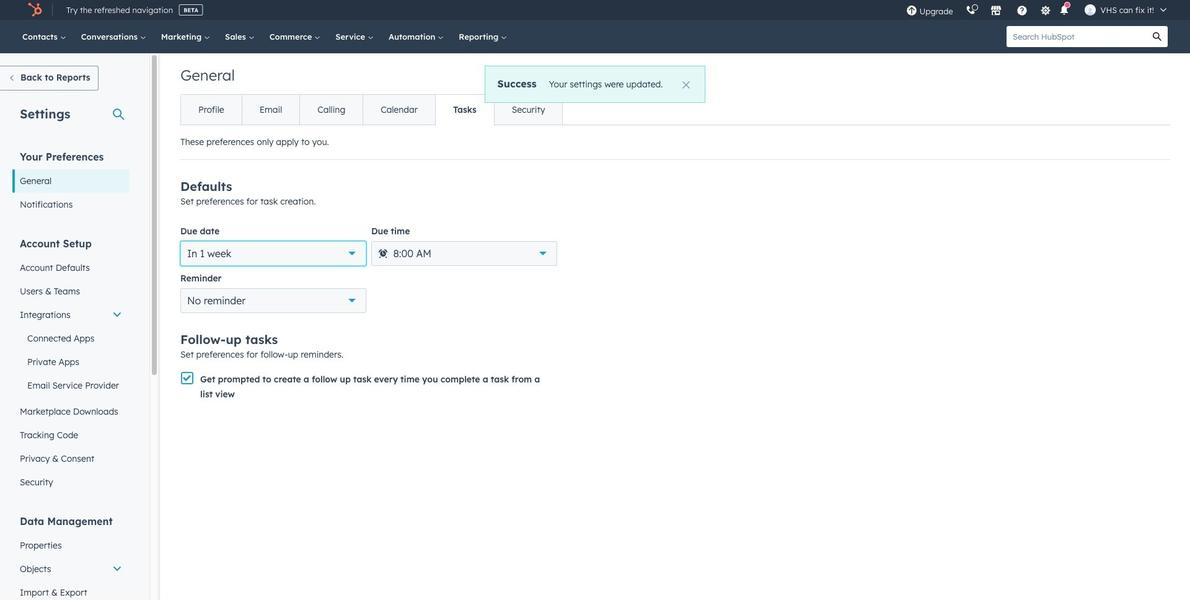 Task type: locate. For each thing, give the bounding box(es) containing it.
menu
[[900, 0, 1175, 20]]

data management element
[[12, 515, 130, 600]]

your preferences element
[[12, 150, 130, 216]]

alert
[[484, 66, 706, 103]]

navigation
[[180, 94, 563, 125]]

close image
[[683, 81, 690, 89]]



Task type: describe. For each thing, give the bounding box(es) containing it.
marketplaces image
[[990, 6, 1002, 17]]

jer mill image
[[1085, 4, 1096, 15]]

account setup element
[[12, 237, 130, 494]]

Search HubSpot search field
[[1007, 26, 1147, 47]]



Task type: vqa. For each thing, say whether or not it's contained in the screenshot.
your inside the Engage your contacts with marketing emails from HubSpot. Choose from a range of templates and email types to find the one that's right for you.
no



